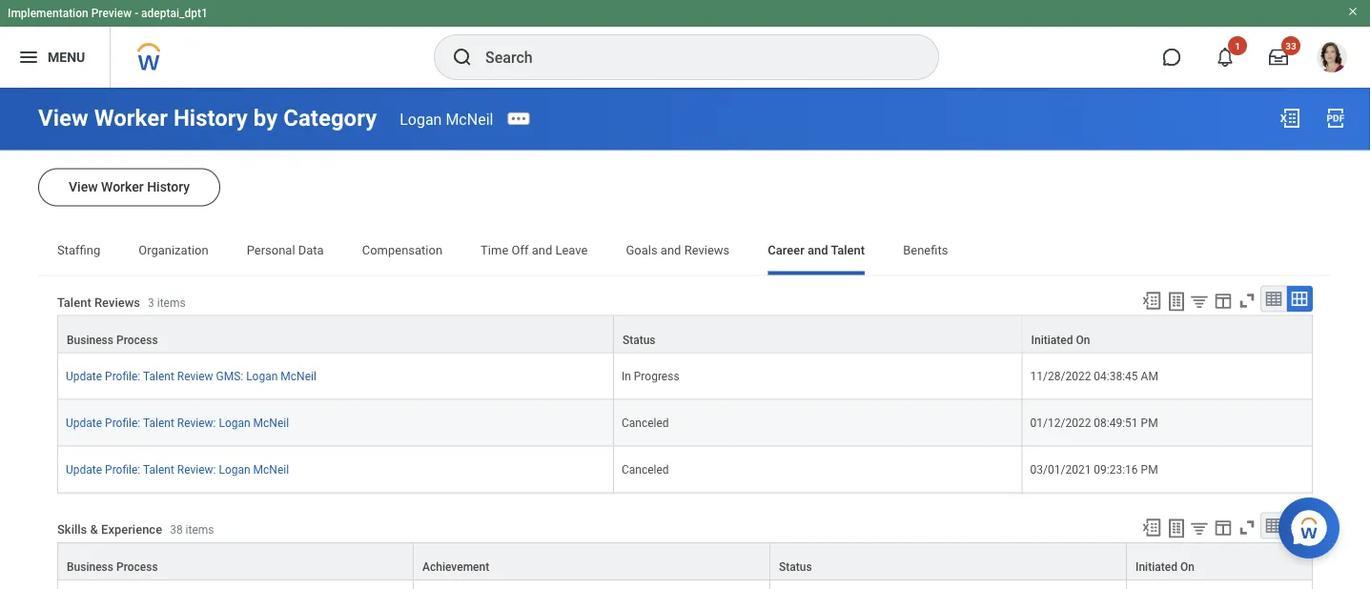 Task type: vqa. For each thing, say whether or not it's contained in the screenshot.
Configure this page image
no



Task type: locate. For each thing, give the bounding box(es) containing it.
1 vertical spatial worker
[[101, 179, 144, 195]]

33
[[1286, 40, 1297, 52]]

1 vertical spatial update profile: talent review: logan mcneil
[[66, 463, 289, 477]]

0 vertical spatial update profile: talent review: logan mcneil link
[[66, 413, 289, 430]]

mcneil
[[446, 110, 494, 128], [281, 370, 317, 383], [253, 417, 289, 430], [253, 463, 289, 477]]

profile: for 11/28/2022 04:38:45 am
[[105, 370, 140, 383]]

achievement button
[[414, 543, 770, 580]]

by
[[254, 104, 278, 132]]

initiated on button down click to view/edit grid preferences image
[[1128, 543, 1313, 580]]

1 vertical spatial process
[[116, 561, 158, 574]]

update for 03/01/2021 09:23:16 pm
[[66, 463, 102, 477]]

toolbar for experience
[[1133, 513, 1314, 543]]

1 vertical spatial review:
[[177, 463, 216, 477]]

review:
[[177, 417, 216, 430], [177, 463, 216, 477]]

staffing
[[57, 243, 100, 258]]

view printable version (pdf) image
[[1325, 107, 1348, 130]]

update profile: talent review: logan mcneil down update profile: talent review gms: logan mcneil
[[66, 417, 289, 430]]

view up staffing
[[69, 179, 98, 195]]

profile: up 'experience' on the left of the page
[[105, 463, 140, 477]]

0 vertical spatial view
[[38, 104, 88, 132]]

cell
[[57, 581, 414, 590], [414, 581, 771, 590], [771, 581, 1128, 590], [1128, 581, 1314, 590]]

initiated on for bottom 'initiated on' popup button
[[1136, 561, 1195, 574]]

status button
[[614, 316, 1022, 353], [771, 543, 1127, 580]]

1 business from the top
[[67, 334, 114, 347]]

0 vertical spatial fullscreen image
[[1237, 291, 1258, 311]]

talent up 38
[[143, 463, 174, 477]]

skills
[[57, 523, 87, 537]]

close environment banner image
[[1348, 6, 1360, 17]]

1 vertical spatial toolbar
[[1133, 513, 1314, 543]]

business for talent
[[67, 334, 114, 347]]

worker up view worker history
[[94, 104, 168, 132]]

review: for 03/01/2021
[[177, 463, 216, 477]]

history up the organization
[[147, 179, 190, 195]]

initiated on button
[[1023, 316, 1313, 353], [1128, 543, 1313, 580]]

0 vertical spatial review:
[[177, 417, 216, 430]]

talent right career
[[831, 243, 865, 258]]

implementation
[[8, 7, 88, 20]]

export to worksheets image left select to filter grid data icon at the right of page
[[1166, 291, 1189, 313]]

1 vertical spatial profile:
[[105, 417, 140, 430]]

fullscreen image for experience
[[1237, 518, 1258, 539]]

and right goals
[[661, 243, 682, 258]]

talent
[[831, 243, 865, 258], [57, 296, 91, 310], [143, 370, 174, 383], [143, 417, 174, 430], [143, 463, 174, 477]]

fullscreen image
[[1237, 291, 1258, 311], [1237, 518, 1258, 539]]

11/28/2022 04:38:45 am
[[1031, 370, 1159, 383]]

0 vertical spatial business
[[67, 334, 114, 347]]

initiated on down select to filter grid data image
[[1136, 561, 1195, 574]]

table image left expand table icon
[[1265, 517, 1284, 536]]

career and talent
[[768, 243, 865, 258]]

canceled
[[622, 417, 669, 430], [622, 463, 669, 477]]

business process button
[[58, 316, 613, 353], [58, 543, 413, 580]]

view worker history by category
[[38, 104, 377, 132]]

business process
[[67, 334, 158, 347], [67, 561, 158, 574]]

2 canceled element from the top
[[622, 459, 669, 477]]

data
[[298, 243, 324, 258]]

inbox large image
[[1270, 48, 1289, 67]]

worker
[[94, 104, 168, 132], [101, 179, 144, 195]]

0 vertical spatial business process
[[67, 334, 158, 347]]

canceled for 01/12/2022
[[622, 417, 669, 430]]

0 vertical spatial update
[[66, 370, 102, 383]]

view inside button
[[69, 179, 98, 195]]

talent left review
[[143, 370, 174, 383]]

0 vertical spatial items
[[157, 297, 186, 310]]

export to worksheets image
[[1166, 291, 1189, 313], [1166, 518, 1189, 541]]

business down talent reviews 3 items
[[67, 334, 114, 347]]

talent for 01/12/2022
[[143, 417, 174, 430]]

click to view/edit grid preferences image
[[1214, 291, 1235, 311]]

experience
[[101, 523, 162, 537]]

2 row from the top
[[57, 354, 1314, 400]]

business process down talent reviews 3 items
[[67, 334, 158, 347]]

1 horizontal spatial initiated on
[[1136, 561, 1195, 574]]

2 update profile: talent review: logan mcneil link from the top
[[66, 459, 289, 477]]

and
[[532, 243, 553, 258], [661, 243, 682, 258], [808, 243, 829, 258]]

0 horizontal spatial on
[[1077, 334, 1091, 347]]

pm right 08:49:51
[[1142, 417, 1159, 430]]

update profile: talent review: logan mcneil link down update profile: talent review gms: logan mcneil
[[66, 413, 289, 430]]

worker for view worker history
[[101, 179, 144, 195]]

0 vertical spatial toolbar
[[1133, 286, 1314, 315]]

0 vertical spatial worker
[[94, 104, 168, 132]]

benefits
[[904, 243, 949, 258]]

and right off
[[532, 243, 553, 258]]

0 vertical spatial pm
[[1142, 417, 1159, 430]]

0 horizontal spatial initiated
[[1032, 334, 1074, 347]]

initiated
[[1032, 334, 1074, 347], [1136, 561, 1178, 574]]

2 update profile: talent review: logan mcneil from the top
[[66, 463, 289, 477]]

history inside view worker history button
[[147, 179, 190, 195]]

2 vertical spatial update
[[66, 463, 102, 477]]

on
[[1077, 334, 1091, 347], [1181, 561, 1195, 574]]

1 vertical spatial items
[[186, 524, 214, 537]]

update for 11/28/2022 04:38:45 am
[[66, 370, 102, 383]]

0 vertical spatial table image
[[1265, 290, 1284, 309]]

table image
[[1265, 290, 1284, 309], [1265, 517, 1284, 536]]

2 update from the top
[[66, 417, 102, 430]]

0 vertical spatial status
[[623, 334, 656, 347]]

1 horizontal spatial status
[[779, 561, 812, 574]]

select to filter grid data image
[[1190, 291, 1211, 311]]

1 update from the top
[[66, 370, 102, 383]]

1 process from the top
[[116, 334, 158, 347]]

search image
[[451, 46, 474, 69]]

profile: left review
[[105, 370, 140, 383]]

1 vertical spatial initiated
[[1136, 561, 1178, 574]]

history left by
[[174, 104, 248, 132]]

Search Workday  search field
[[486, 36, 900, 78]]

tab list
[[38, 229, 1333, 275]]

0 horizontal spatial reviews
[[94, 296, 140, 310]]

worker for view worker history by category
[[94, 104, 168, 132]]

table image left expand table image
[[1265, 290, 1284, 309]]

review: up 38
[[177, 463, 216, 477]]

business process for &
[[67, 561, 158, 574]]

in
[[622, 370, 631, 383]]

process for talent reviews
[[116, 334, 158, 347]]

personal data
[[247, 243, 324, 258]]

1 canceled from the top
[[622, 417, 669, 430]]

4 row from the top
[[57, 447, 1314, 494]]

status
[[623, 334, 656, 347], [779, 561, 812, 574]]

01/12/2022 08:49:51 pm
[[1031, 417, 1159, 430]]

3 cell from the left
[[771, 581, 1128, 590]]

am
[[1142, 370, 1159, 383]]

fullscreen image right click to view/edit grid preferences image
[[1237, 518, 1258, 539]]

1 vertical spatial business process
[[67, 561, 158, 574]]

compensation
[[362, 243, 443, 258]]

view down menu
[[38, 104, 88, 132]]

review
[[177, 370, 213, 383]]

1 profile: from the top
[[105, 370, 140, 383]]

2 canceled from the top
[[622, 463, 669, 477]]

review: down review
[[177, 417, 216, 430]]

0 vertical spatial canceled
[[622, 417, 669, 430]]

0 vertical spatial export to worksheets image
[[1166, 291, 1189, 313]]

1 vertical spatial view
[[69, 179, 98, 195]]

view
[[38, 104, 88, 132], [69, 179, 98, 195]]

reviews
[[685, 243, 730, 258], [94, 296, 140, 310]]

canceled element
[[622, 413, 669, 430], [622, 459, 669, 477]]

profile:
[[105, 370, 140, 383], [105, 417, 140, 430], [105, 463, 140, 477]]

2 business process from the top
[[67, 561, 158, 574]]

talent down update profile: talent review gms: logan mcneil
[[143, 417, 174, 430]]

expand table image
[[1291, 290, 1310, 309]]

and for career and talent
[[808, 243, 829, 258]]

adeptai_dpt1
[[141, 7, 208, 20]]

33 button
[[1258, 36, 1301, 78]]

canceled for 03/01/2021
[[622, 463, 669, 477]]

1 pm from the top
[[1142, 417, 1159, 430]]

3 update from the top
[[66, 463, 102, 477]]

1 vertical spatial history
[[147, 179, 190, 195]]

update inside update profile: talent review gms: logan mcneil link
[[66, 370, 102, 383]]

2 process from the top
[[116, 561, 158, 574]]

process down skills & experience 38 items
[[116, 561, 158, 574]]

0 horizontal spatial initiated on
[[1032, 334, 1091, 347]]

off
[[512, 243, 529, 258]]

2 and from the left
[[661, 243, 682, 258]]

table image for experience
[[1265, 517, 1284, 536]]

0 vertical spatial initiated on
[[1032, 334, 1091, 347]]

export to excel image
[[1142, 291, 1163, 311], [1142, 518, 1163, 539]]

0 vertical spatial canceled element
[[622, 413, 669, 430]]

1 cell from the left
[[57, 581, 414, 590]]

1 vertical spatial reviews
[[94, 296, 140, 310]]

0 vertical spatial initiated on button
[[1023, 316, 1313, 353]]

tab list inside view worker history by category 'main content'
[[38, 229, 1333, 275]]

2 cell from the left
[[414, 581, 771, 590]]

initiated on button up am
[[1023, 316, 1313, 353]]

1 update profile: talent review: logan mcneil from the top
[[66, 417, 289, 430]]

business down the &
[[67, 561, 114, 574]]

worker inside button
[[101, 179, 144, 195]]

canceled element for 03/01/2021
[[622, 459, 669, 477]]

history
[[174, 104, 248, 132], [147, 179, 190, 195]]

update profile: talent review: logan mcneil up 38
[[66, 463, 289, 477]]

process down 3
[[116, 334, 158, 347]]

status for the topmost status popup button
[[623, 334, 656, 347]]

reviews right goals
[[685, 243, 730, 258]]

on up 11/28/2022 04:38:45 am
[[1077, 334, 1091, 347]]

update profile: talent review: logan mcneil for 03/01/2021 09:23:16 pm
[[66, 463, 289, 477]]

items right 38
[[186, 524, 214, 537]]

2 review: from the top
[[177, 463, 216, 477]]

toolbar for 3
[[1133, 286, 1314, 315]]

fullscreen image right click to view/edit grid preferences icon at right
[[1237, 291, 1258, 311]]

2 business process button from the top
[[58, 543, 413, 580]]

0 horizontal spatial and
[[532, 243, 553, 258]]

preview
[[91, 7, 132, 20]]

4 cell from the left
[[1128, 581, 1314, 590]]

3 profile: from the top
[[105, 463, 140, 477]]

business process button down 38
[[58, 543, 413, 580]]

export to excel image left select to filter grid data icon at the right of page
[[1142, 291, 1163, 311]]

1 vertical spatial canceled
[[622, 463, 669, 477]]

1 vertical spatial business process button
[[58, 543, 413, 580]]

logan
[[400, 110, 442, 128], [246, 370, 278, 383], [219, 417, 251, 430], [219, 463, 251, 477]]

row
[[57, 315, 1314, 354], [57, 354, 1314, 400], [57, 400, 1314, 447], [57, 447, 1314, 494], [57, 543, 1314, 581], [57, 581, 1314, 590]]

export to excel image left select to filter grid data image
[[1142, 518, 1163, 539]]

5 row from the top
[[57, 543, 1314, 581]]

pm
[[1142, 417, 1159, 430], [1142, 463, 1159, 477]]

talent inside tab list
[[831, 243, 865, 258]]

profile: for 03/01/2021 09:23:16 pm
[[105, 463, 140, 477]]

2 business from the top
[[67, 561, 114, 574]]

process
[[116, 334, 158, 347], [116, 561, 158, 574]]

1 vertical spatial status
[[779, 561, 812, 574]]

0 horizontal spatial status
[[623, 334, 656, 347]]

1 vertical spatial initiated on
[[1136, 561, 1195, 574]]

business process button down data
[[58, 316, 613, 353]]

business for skills
[[67, 561, 114, 574]]

1 update profile: talent review: logan mcneil link from the top
[[66, 413, 289, 430]]

1 vertical spatial update profile: talent review: logan mcneil link
[[66, 459, 289, 477]]

business process down the &
[[67, 561, 158, 574]]

0 vertical spatial on
[[1077, 334, 1091, 347]]

items right 3
[[157, 297, 186, 310]]

1 vertical spatial on
[[1181, 561, 1195, 574]]

gms:
[[216, 370, 243, 383]]

1 vertical spatial pm
[[1142, 463, 1159, 477]]

0 vertical spatial update profile: talent review: logan mcneil
[[66, 417, 289, 430]]

worker up the organization
[[101, 179, 144, 195]]

talent down staffing
[[57, 296, 91, 310]]

export to excel image for 3
[[1142, 291, 1163, 311]]

1 review: from the top
[[177, 417, 216, 430]]

talent inside update profile: talent review gms: logan mcneil link
[[143, 370, 174, 383]]

items
[[157, 297, 186, 310], [186, 524, 214, 537]]

view worker history
[[69, 179, 190, 195]]

3
[[148, 297, 154, 310]]

1 horizontal spatial reviews
[[685, 243, 730, 258]]

on down select to filter grid data image
[[1181, 561, 1195, 574]]

profile: down update profile: talent review gms: logan mcneil
[[105, 417, 140, 430]]

pm right 09:23:16
[[1142, 463, 1159, 477]]

update profile: talent review: logan mcneil
[[66, 417, 289, 430], [66, 463, 289, 477]]

1 business process button from the top
[[58, 316, 613, 353]]

in progress
[[622, 370, 680, 383]]

update
[[66, 370, 102, 383], [66, 417, 102, 430], [66, 463, 102, 477]]

0 vertical spatial profile:
[[105, 370, 140, 383]]

1 business process from the top
[[67, 334, 158, 347]]

profile: inside update profile: talent review gms: logan mcneil link
[[105, 370, 140, 383]]

2 horizontal spatial and
[[808, 243, 829, 258]]

1 vertical spatial update
[[66, 417, 102, 430]]

0 vertical spatial export to excel image
[[1142, 291, 1163, 311]]

1 vertical spatial export to worksheets image
[[1166, 518, 1189, 541]]

export to worksheets image left select to filter grid data image
[[1166, 518, 1189, 541]]

0 vertical spatial status button
[[614, 316, 1022, 353]]

1 horizontal spatial and
[[661, 243, 682, 258]]

1 vertical spatial table image
[[1265, 517, 1284, 536]]

0 vertical spatial reviews
[[685, 243, 730, 258]]

1 canceled element from the top
[[622, 413, 669, 430]]

0 vertical spatial business process button
[[58, 316, 613, 353]]

2 pm from the top
[[1142, 463, 1159, 477]]

toolbar
[[1133, 286, 1314, 315], [1133, 513, 1314, 543]]

2 vertical spatial profile:
[[105, 463, 140, 477]]

view worker history button
[[38, 168, 221, 207]]

1
[[1236, 40, 1241, 52]]

initiated on up '11/28/2022'
[[1032, 334, 1091, 347]]

and right career
[[808, 243, 829, 258]]

3 and from the left
[[808, 243, 829, 258]]

update profile: talent review: logan mcneil link
[[66, 413, 289, 430], [66, 459, 289, 477]]

tab list containing staffing
[[38, 229, 1333, 275]]

reviews left 3
[[94, 296, 140, 310]]

0 vertical spatial history
[[174, 104, 248, 132]]

1 vertical spatial canceled element
[[622, 459, 669, 477]]

&
[[90, 523, 98, 537]]

logan mcneil
[[400, 110, 494, 128]]

2 profile: from the top
[[105, 417, 140, 430]]

1 vertical spatial fullscreen image
[[1237, 518, 1258, 539]]

1 vertical spatial export to excel image
[[1142, 518, 1163, 539]]

view for view worker history by category
[[38, 104, 88, 132]]

0 vertical spatial process
[[116, 334, 158, 347]]

11/28/2022
[[1031, 370, 1092, 383]]

1 vertical spatial business
[[67, 561, 114, 574]]

business
[[67, 334, 114, 347], [67, 561, 114, 574]]

talent for 11/28/2022
[[143, 370, 174, 383]]

update profile: talent review: logan mcneil link up 38
[[66, 459, 289, 477]]

initiated on
[[1032, 334, 1091, 347], [1136, 561, 1195, 574]]



Task type: describe. For each thing, give the bounding box(es) containing it.
update profile: talent review gms: logan mcneil link
[[66, 366, 317, 383]]

03/01/2021
[[1031, 463, 1092, 477]]

update for 01/12/2022 08:49:51 pm
[[66, 417, 102, 430]]

reviews inside tab list
[[685, 243, 730, 258]]

goals and reviews
[[626, 243, 730, 258]]

04:38:45
[[1095, 370, 1139, 383]]

0 vertical spatial initiated
[[1032, 334, 1074, 347]]

logan mcneil link
[[400, 110, 494, 128]]

3 row from the top
[[57, 400, 1314, 447]]

1 horizontal spatial on
[[1181, 561, 1195, 574]]

menu button
[[0, 27, 110, 88]]

09:23:16
[[1095, 463, 1139, 477]]

implementation preview -   adeptai_dpt1
[[8, 7, 208, 20]]

business process button for experience
[[58, 543, 413, 580]]

6 row from the top
[[57, 581, 1314, 590]]

initiated on for the topmost 'initiated on' popup button
[[1032, 334, 1091, 347]]

canceled element for 01/12/2022
[[622, 413, 669, 430]]

time off and leave
[[481, 243, 588, 258]]

profile: for 01/12/2022 08:49:51 pm
[[105, 417, 140, 430]]

skills & experience 38 items
[[57, 523, 214, 537]]

update profile: talent review: logan mcneil for 01/12/2022 08:49:51 pm
[[66, 417, 289, 430]]

fullscreen image for 3
[[1237, 291, 1258, 311]]

export to excel image
[[1279, 107, 1302, 130]]

items inside talent reviews 3 items
[[157, 297, 186, 310]]

notifications large image
[[1216, 48, 1235, 67]]

row containing update profile: talent review gms: logan mcneil
[[57, 354, 1314, 400]]

1 row from the top
[[57, 315, 1314, 354]]

08:49:51
[[1095, 417, 1139, 430]]

and for goals and reviews
[[661, 243, 682, 258]]

talent for 03/01/2021
[[143, 463, 174, 477]]

-
[[135, 7, 138, 20]]

history for view worker history
[[147, 179, 190, 195]]

review: for 01/12/2022
[[177, 417, 216, 430]]

time
[[481, 243, 509, 258]]

1 horizontal spatial initiated
[[1136, 561, 1178, 574]]

goals
[[626, 243, 658, 258]]

click to view/edit grid preferences image
[[1214, 518, 1235, 539]]

items inside skills & experience 38 items
[[186, 524, 214, 537]]

1 and from the left
[[532, 243, 553, 258]]

update profile: talent review: logan mcneil link for 03/01/2021 09:23:16 pm
[[66, 459, 289, 477]]

career
[[768, 243, 805, 258]]

business process for reviews
[[67, 334, 158, 347]]

in progress element
[[622, 366, 680, 383]]

leave
[[556, 243, 588, 258]]

talent reviews 3 items
[[57, 296, 186, 310]]

01/12/2022
[[1031, 417, 1092, 430]]

personal
[[247, 243, 295, 258]]

03/01/2021 09:23:16 pm
[[1031, 463, 1159, 477]]

progress
[[634, 370, 680, 383]]

38
[[170, 524, 183, 537]]

export to excel image for experience
[[1142, 518, 1163, 539]]

justify image
[[17, 46, 40, 69]]

export to worksheets image for 3
[[1166, 291, 1189, 313]]

menu
[[48, 49, 85, 65]]

profile logan mcneil image
[[1318, 42, 1348, 76]]

1 vertical spatial initiated on button
[[1128, 543, 1313, 580]]

history for view worker history by category
[[174, 104, 248, 132]]

expand table image
[[1291, 517, 1310, 536]]

1 vertical spatial status button
[[771, 543, 1127, 580]]

select to filter grid data image
[[1190, 519, 1211, 539]]

pm for 01/12/2022 08:49:51 pm
[[1142, 417, 1159, 430]]

export to worksheets image for experience
[[1166, 518, 1189, 541]]

achievement
[[423, 561, 490, 574]]

category
[[284, 104, 377, 132]]

update profile: talent review gms: logan mcneil
[[66, 370, 317, 383]]

table image for 3
[[1265, 290, 1284, 309]]

notifications element
[[1327, 38, 1342, 53]]

view worker history by category main content
[[0, 88, 1371, 590]]

business process button for 3
[[58, 316, 613, 353]]

process for skills & experience
[[116, 561, 158, 574]]

organization
[[139, 243, 209, 258]]

status for bottom status popup button
[[779, 561, 812, 574]]

pm for 03/01/2021 09:23:16 pm
[[1142, 463, 1159, 477]]

menu banner
[[0, 0, 1371, 88]]

view for view worker history
[[69, 179, 98, 195]]

update profile: talent review: logan mcneil link for 01/12/2022 08:49:51 pm
[[66, 413, 289, 430]]

1 button
[[1205, 36, 1248, 78]]



